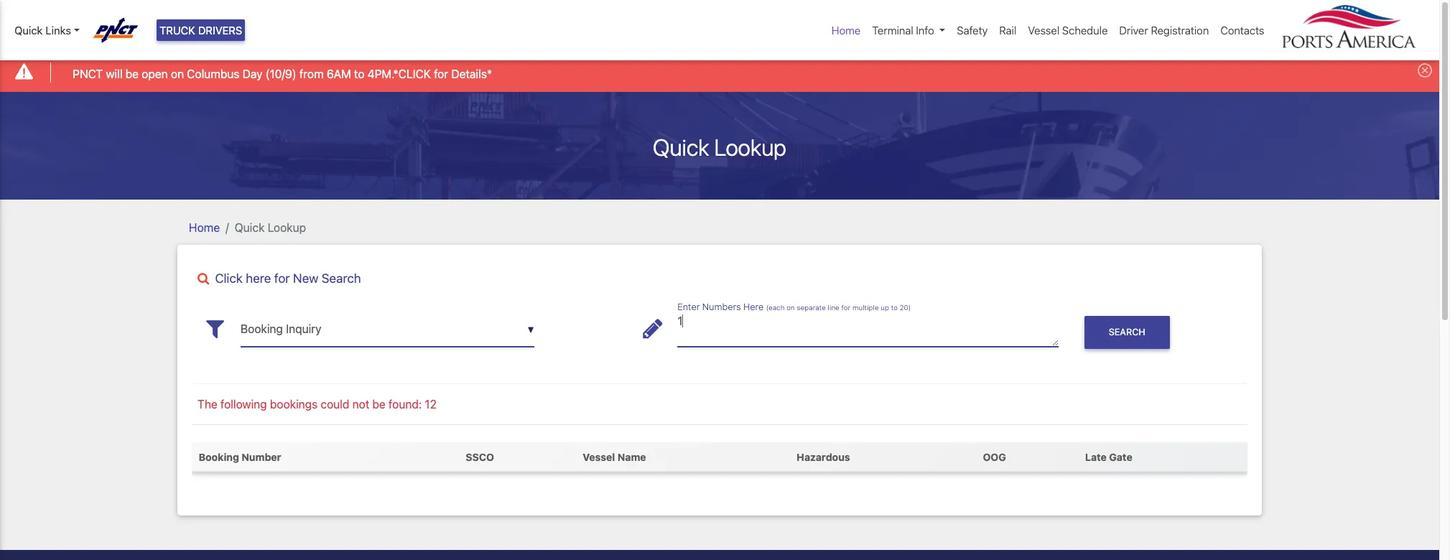 Task type: vqa. For each thing, say whether or not it's contained in the screenshot.
•
no



Task type: locate. For each thing, give the bounding box(es) containing it.
1 horizontal spatial lookup
[[714, 133, 786, 161]]

links
[[46, 24, 71, 37]]

the following bookings could not be found: 12
[[198, 398, 437, 411]]

lookup
[[714, 133, 786, 161], [268, 221, 306, 234]]

drivers
[[198, 24, 242, 37]]

driver registration
[[1119, 24, 1209, 37]]

registration
[[1151, 24, 1209, 37]]

0 vertical spatial home link
[[826, 16, 867, 44]]

1 vertical spatial vessel
[[583, 451, 615, 463]]

click here for new search link
[[192, 271, 1248, 286]]

1 vertical spatial for
[[274, 271, 290, 286]]

2 horizontal spatial for
[[841, 303, 851, 311]]

pnct
[[73, 67, 103, 80]]

1 vertical spatial lookup
[[268, 221, 306, 234]]

1 horizontal spatial search
[[1109, 327, 1146, 338]]

2 horizontal spatial quick
[[653, 133, 709, 161]]

vessel for vessel name
[[583, 451, 615, 463]]

vessel schedule
[[1028, 24, 1108, 37]]

late
[[1085, 451, 1107, 463]]

1 horizontal spatial be
[[372, 398, 386, 411]]

to
[[354, 67, 365, 80], [891, 303, 898, 311]]

quick lookup
[[653, 133, 786, 161], [235, 221, 306, 234]]

be
[[126, 67, 139, 80], [372, 398, 386, 411]]

0 horizontal spatial home
[[189, 221, 220, 234]]

to right 6am
[[354, 67, 365, 80]]

click here for new search
[[215, 271, 361, 286]]

driver
[[1119, 24, 1148, 37]]

pnct will be open on columbus day (10/9) from 6am to 4pm.*click for details* link
[[73, 65, 492, 82]]

0 vertical spatial to
[[354, 67, 365, 80]]

line
[[828, 303, 839, 311]]

1 horizontal spatial on
[[787, 303, 795, 311]]

schedule
[[1062, 24, 1108, 37]]

search inside button
[[1109, 327, 1146, 338]]

1 vertical spatial on
[[787, 303, 795, 311]]

0 horizontal spatial on
[[171, 67, 184, 80]]

home left terminal
[[832, 24, 861, 37]]

safety link
[[951, 16, 994, 44]]

0 horizontal spatial be
[[126, 67, 139, 80]]

truck drivers
[[159, 24, 242, 37]]

1 horizontal spatial home
[[832, 24, 861, 37]]

search image
[[198, 273, 209, 285]]

truck
[[159, 24, 195, 37]]

will
[[106, 67, 123, 80]]

vessel left name
[[583, 451, 615, 463]]

be right the will
[[126, 67, 139, 80]]

on
[[171, 67, 184, 80], [787, 303, 795, 311]]

0 vertical spatial search
[[322, 271, 361, 286]]

terminal info link
[[867, 16, 951, 44]]

vessel right rail
[[1028, 24, 1060, 37]]

found:
[[389, 398, 422, 411]]

for right 'line'
[[841, 303, 851, 311]]

be right not
[[372, 398, 386, 411]]

0 horizontal spatial home link
[[189, 221, 220, 234]]

0 horizontal spatial to
[[354, 67, 365, 80]]

home up search icon
[[189, 221, 220, 234]]

quick
[[14, 24, 43, 37], [653, 133, 709, 161], [235, 221, 265, 234]]

1 vertical spatial quick
[[653, 133, 709, 161]]

on for separate
[[787, 303, 795, 311]]

for left details*
[[434, 67, 448, 80]]

for right here
[[274, 271, 290, 286]]

search
[[322, 271, 361, 286], [1109, 327, 1146, 338]]

1 horizontal spatial vessel
[[1028, 24, 1060, 37]]

home link left terminal
[[826, 16, 867, 44]]

None text field
[[241, 312, 534, 347]]

for
[[434, 67, 448, 80], [274, 271, 290, 286], [841, 303, 851, 311]]

to right up
[[891, 303, 898, 311]]

2 vertical spatial quick
[[235, 221, 265, 234]]

name
[[618, 451, 646, 463]]

be inside alert
[[126, 67, 139, 80]]

from
[[299, 67, 324, 80]]

to inside pnct will be open on columbus day (10/9) from 6am to 4pm.*click for details* link
[[354, 67, 365, 80]]

0 vertical spatial on
[[171, 67, 184, 80]]

vessel inside vessel schedule link
[[1028, 24, 1060, 37]]

for inside alert
[[434, 67, 448, 80]]

(each
[[766, 303, 785, 311]]

0 vertical spatial vessel
[[1028, 24, 1060, 37]]

terminal
[[872, 24, 913, 37]]

info
[[916, 24, 934, 37]]

on inside enter numbers here (each on separate line for multiple up to 20)
[[787, 303, 795, 311]]

0 vertical spatial be
[[126, 67, 139, 80]]

4pm.*click
[[368, 67, 431, 80]]

up
[[881, 303, 889, 311]]

home link
[[826, 16, 867, 44], [189, 221, 220, 234]]

booking
[[199, 451, 239, 463]]

separate
[[797, 303, 826, 311]]

home link up search icon
[[189, 221, 220, 234]]

1 horizontal spatial home link
[[826, 16, 867, 44]]

1 horizontal spatial for
[[434, 67, 448, 80]]

0 vertical spatial for
[[434, 67, 448, 80]]

0 horizontal spatial search
[[322, 271, 361, 286]]

could
[[321, 398, 349, 411]]

on right (each
[[787, 303, 795, 311]]

on right open on the top left of page
[[171, 67, 184, 80]]

0 horizontal spatial vessel
[[583, 451, 615, 463]]

following
[[220, 398, 267, 411]]

1 vertical spatial quick lookup
[[235, 221, 306, 234]]

on inside alert
[[171, 67, 184, 80]]

(10/9)
[[266, 67, 296, 80]]

not
[[352, 398, 369, 411]]

contacts link
[[1215, 16, 1270, 44]]

0 vertical spatial lookup
[[714, 133, 786, 161]]

to inside enter numbers here (each on separate line for multiple up to 20)
[[891, 303, 898, 311]]

1 vertical spatial search
[[1109, 327, 1146, 338]]

1 horizontal spatial quick lookup
[[653, 133, 786, 161]]

home
[[832, 24, 861, 37], [189, 221, 220, 234]]

quick links
[[14, 24, 71, 37]]

vessel
[[1028, 24, 1060, 37], [583, 451, 615, 463]]

2 vertical spatial for
[[841, 303, 851, 311]]

6am
[[327, 67, 351, 80]]

0 horizontal spatial quick lookup
[[235, 221, 306, 234]]

1 horizontal spatial to
[[891, 303, 898, 311]]

12 text field
[[678, 312, 1059, 347]]

1 horizontal spatial quick
[[235, 221, 265, 234]]

20)
[[900, 303, 911, 311]]

quick links link
[[14, 22, 80, 38]]

1 vertical spatial home
[[189, 221, 220, 234]]

1 vertical spatial to
[[891, 303, 898, 311]]

0 horizontal spatial quick
[[14, 24, 43, 37]]



Task type: describe. For each thing, give the bounding box(es) containing it.
terminal info
[[872, 24, 934, 37]]

enter
[[678, 301, 700, 312]]

rail link
[[994, 16, 1022, 44]]

the
[[198, 398, 217, 411]]

0 vertical spatial quick
[[14, 24, 43, 37]]

search button
[[1084, 316, 1170, 349]]

pnct will be open on columbus day (10/9) from 6am to 4pm.*click for details* alert
[[0, 53, 1439, 92]]

late gate
[[1085, 451, 1133, 463]]

vessel schedule link
[[1022, 16, 1114, 44]]

contacts
[[1221, 24, 1265, 37]]

safety
[[957, 24, 988, 37]]

0 horizontal spatial for
[[274, 271, 290, 286]]

gate
[[1109, 451, 1133, 463]]

new
[[293, 271, 318, 286]]

here
[[743, 301, 764, 312]]

▼
[[528, 324, 534, 335]]

booking number
[[199, 451, 281, 463]]

to for 4pm.*click
[[354, 67, 365, 80]]

here
[[246, 271, 271, 286]]

vessel name
[[583, 451, 646, 463]]

hazardous
[[797, 451, 850, 463]]

enter numbers here (each on separate line for multiple up to 20)
[[678, 301, 911, 312]]

oog
[[983, 451, 1006, 463]]

12
[[425, 398, 437, 411]]

rail
[[999, 24, 1017, 37]]

0 vertical spatial quick lookup
[[653, 133, 786, 161]]

day
[[243, 67, 263, 80]]

for inside enter numbers here (each on separate line for multiple up to 20)
[[841, 303, 851, 311]]

truck drivers link
[[157, 19, 245, 41]]

0 vertical spatial home
[[832, 24, 861, 37]]

open
[[142, 67, 168, 80]]

driver registration link
[[1114, 16, 1215, 44]]

1 vertical spatial home link
[[189, 221, 220, 234]]

details*
[[451, 67, 492, 80]]

numbers
[[702, 301, 741, 312]]

pnct will be open on columbus day (10/9) from 6am to 4pm.*click for details*
[[73, 67, 492, 80]]

ssco
[[466, 451, 494, 463]]

number
[[242, 451, 281, 463]]

1 vertical spatial be
[[372, 398, 386, 411]]

vessel for vessel schedule
[[1028, 24, 1060, 37]]

0 horizontal spatial lookup
[[268, 221, 306, 234]]

columbus
[[187, 67, 240, 80]]

bookings
[[270, 398, 318, 411]]

on for columbus
[[171, 67, 184, 80]]

close image
[[1418, 63, 1432, 78]]

click
[[215, 271, 243, 286]]

multiple
[[853, 303, 879, 311]]

to for 20)
[[891, 303, 898, 311]]



